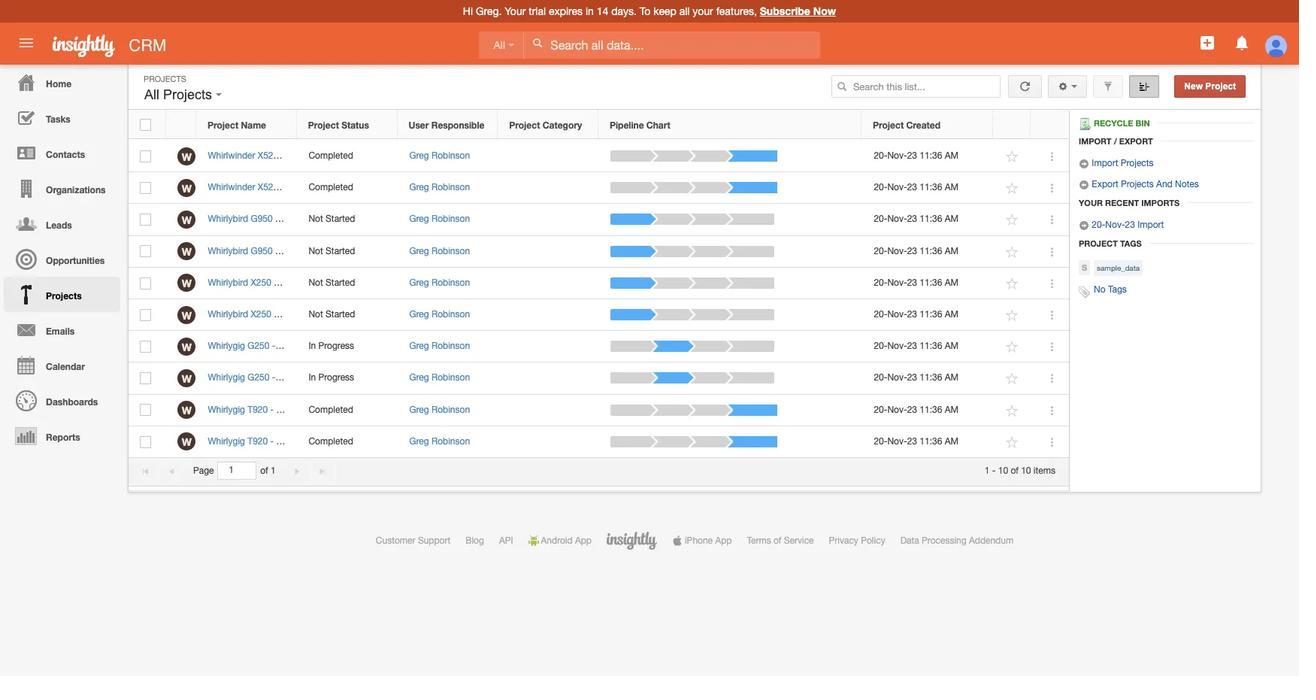 Task type: vqa. For each thing, say whether or not it's contained in the screenshot.
4.63
no



Task type: locate. For each thing, give the bounding box(es) containing it.
1
[[271, 466, 276, 476], [985, 466, 990, 476]]

warbucks down nakatomi
[[276, 436, 317, 446]]

11:36 for mills
[[920, 182, 943, 193]]

2 greg robinson from the top
[[409, 182, 470, 193]]

2 w link from the top
[[178, 179, 196, 197]]

not started down "whirlwinder x520 - warbucks industries - roger mills" link
[[309, 214, 355, 224]]

w link
[[178, 147, 196, 165], [178, 179, 196, 197], [178, 211, 196, 229], [178, 242, 196, 260], [178, 274, 196, 292], [178, 306, 196, 324], [178, 337, 196, 356], [178, 369, 196, 387], [178, 401, 196, 419], [178, 433, 196, 451]]

1 vertical spatial industries
[[323, 309, 362, 320]]

Search all data.... text field
[[524, 32, 821, 59]]

1 in progress from the top
[[309, 341, 354, 351]]

- right llc
[[347, 341, 351, 351]]

2 cell from the top
[[499, 172, 599, 204]]

whirlybird g950 - sirius corp. - tina martin link
[[208, 246, 390, 256]]

7 greg robinson from the top
[[409, 341, 470, 351]]

w link for whirlygig t920 - warbucks industries - wayne miyazaki
[[178, 433, 196, 451]]

t920
[[248, 404, 268, 415], [248, 436, 268, 446]]

7 am from the top
[[945, 341, 959, 351]]

10 w from the top
[[182, 436, 192, 448]]

4 not from the top
[[309, 309, 323, 320]]

completed for roger
[[309, 182, 353, 193]]

pipeline
[[610, 119, 644, 131]]

7 20-nov-23 11:36 am cell from the top
[[863, 331, 994, 363]]

1 horizontal spatial export
[[1120, 136, 1153, 146]]

trading
[[318, 404, 347, 415]]

navigation
[[0, 65, 120, 453]]

not started cell for -
[[297, 204, 398, 236]]

tasks
[[46, 114, 70, 125]]

completed cell
[[297, 141, 398, 172], [297, 172, 398, 204], [297, 394, 398, 426], [297, 426, 398, 458]]

opportunities link
[[4, 241, 120, 277]]

not
[[309, 214, 323, 224], [309, 246, 323, 256], [309, 277, 323, 288], [309, 309, 323, 320]]

0 vertical spatial import
[[1079, 136, 1112, 146]]

greg down the samantha
[[409, 436, 429, 446]]

in progress
[[309, 341, 354, 351], [309, 373, 354, 383]]

cell for lane
[[499, 331, 599, 363]]

11:36 for smith
[[920, 309, 943, 320]]

20-nov-23 11:36 am cell
[[863, 141, 994, 172], [863, 172, 994, 204], [863, 204, 994, 236], [863, 236, 994, 268], [863, 268, 994, 299], [863, 299, 994, 331], [863, 331, 994, 363], [863, 363, 994, 394], [863, 394, 994, 426], [863, 426, 994, 458]]

in down whirlygig g250 - jakubowski llc - barbara lane 'link' at the left bottom of the page
[[309, 373, 316, 383]]

2 vertical spatial follow image
[[1006, 245, 1020, 259]]

20-nov-23 11:36 am
[[874, 150, 959, 161], [874, 182, 959, 193], [874, 214, 959, 224], [874, 246, 959, 256], [874, 277, 959, 288], [874, 309, 959, 320], [874, 341, 959, 351], [874, 373, 959, 383], [874, 404, 959, 415], [874, 436, 959, 446]]

w
[[182, 150, 192, 163], [182, 182, 192, 195], [182, 214, 192, 226], [182, 245, 192, 258], [182, 277, 192, 290], [182, 309, 192, 322], [182, 340, 192, 353], [182, 372, 192, 385], [182, 404, 192, 417], [182, 436, 192, 448]]

whirlybird for whirlybird x250 - warbucks industries - carlos smith
[[208, 309, 248, 320]]

project tags
[[1079, 239, 1142, 248]]

11:36 for nicole
[[920, 277, 943, 288]]

in progress down whirlybird x250 - warbucks industries - carlos smith link
[[309, 341, 354, 351]]

started for corp.
[[326, 246, 355, 256]]

of right 1 field
[[260, 466, 268, 476]]

0 vertical spatial in
[[309, 341, 316, 351]]

1 vertical spatial all
[[144, 87, 159, 102]]

3 greg robinson link from the top
[[409, 214, 470, 224]]

1 vertical spatial in progress
[[309, 373, 354, 383]]

1 vertical spatial whirlwinder
[[208, 182, 255, 193]]

20- for mills
[[874, 182, 888, 193]]

row containing project name
[[129, 111, 1069, 139]]

3 whirlygig from the top
[[208, 404, 245, 415]]

started down "tina"
[[326, 277, 355, 288]]

9 greg robinson link from the top
[[409, 404, 470, 415]]

0 vertical spatial oceanic
[[287, 150, 320, 161]]

project
[[1206, 81, 1236, 92], [208, 119, 238, 131], [308, 119, 339, 131], [509, 119, 540, 131], [873, 119, 904, 131], [1079, 239, 1118, 248]]

cell for nicole
[[499, 268, 599, 299]]

11:36
[[920, 150, 943, 161], [920, 182, 943, 193], [920, 214, 943, 224], [920, 246, 943, 256], [920, 277, 943, 288], [920, 309, 943, 320], [920, 341, 943, 351], [920, 373, 943, 383], [920, 404, 943, 415], [920, 436, 943, 446]]

martin
[[357, 246, 382, 256]]

20-nov-23 11:36 am for allen
[[874, 150, 959, 161]]

1 cell from the top
[[499, 141, 599, 172]]

sample_data link
[[1094, 260, 1143, 276]]

2 vertical spatial import
[[1138, 220, 1164, 230]]

23 for lane
[[907, 341, 918, 351]]

contacts
[[46, 149, 85, 160]]

8 greg from the top
[[409, 373, 429, 383]]

t920 for warbucks
[[248, 436, 268, 446]]

8 w link from the top
[[178, 369, 196, 387]]

whirlybird g950 - globex - albert lee
[[208, 214, 360, 224]]

robinson for lane
[[432, 341, 470, 351]]

w link for whirlybird g950 - globex - albert lee
[[178, 211, 196, 229]]

project left the name
[[208, 119, 238, 131]]

api
[[499, 535, 513, 546]]

greg robinson for lane
[[409, 341, 470, 351]]

cell for miyazaki
[[499, 426, 599, 458]]

not started down albert
[[309, 246, 355, 256]]

all projects
[[144, 87, 216, 102]]

whirlygig t920 - warbucks industries - wayne miyazaki
[[208, 436, 432, 446]]

- left carlos at the top left of page
[[365, 309, 368, 320]]

white image
[[533, 38, 543, 48]]

20- for samantha
[[874, 404, 888, 415]]

whirlygig for whirlygig g250 - jakubowski llc - barbara lane
[[208, 341, 245, 351]]

greg up smith
[[409, 277, 429, 288]]

in progress cell
[[297, 331, 398, 363], [297, 363, 398, 394]]

0 vertical spatial x250
[[251, 277, 271, 288]]

completed cell down whirlygig t920 - nakatomi trading corp. - samantha wright link
[[297, 426, 398, 458]]

1 vertical spatial import
[[1092, 158, 1119, 169]]

10 robinson from the top
[[432, 436, 470, 446]]

2 whirlwinder from the top
[[208, 182, 255, 193]]

export
[[1120, 136, 1153, 146], [1092, 179, 1119, 190]]

recent
[[1106, 198, 1140, 208]]

2 follow image from the top
[[1006, 277, 1020, 291]]

0 horizontal spatial of
[[260, 466, 268, 476]]

warbucks for x520
[[287, 182, 327, 193]]

1 vertical spatial progress
[[319, 373, 354, 383]]

0 vertical spatial whirlwinder
[[208, 150, 255, 161]]

projects inside navigation
[[46, 290, 82, 302]]

1 app from the left
[[575, 535, 592, 546]]

projects up export projects and notes link
[[1121, 158, 1154, 169]]

t920 up of 1
[[248, 436, 268, 446]]

corp. for not started
[[364, 277, 386, 288]]

greg down user
[[409, 150, 429, 161]]

0 horizontal spatial your
[[505, 5, 526, 17]]

0 vertical spatial g950
[[251, 214, 273, 224]]

not for corp.
[[309, 246, 323, 256]]

your down circle arrow left "icon"
[[1079, 198, 1103, 208]]

whirlwinder for whirlwinder x520 - warbucks industries - roger mills
[[208, 182, 255, 193]]

4 cell from the top
[[499, 236, 599, 268]]

2 app from the left
[[715, 535, 732, 546]]

greg up miyazaki
[[409, 404, 429, 415]]

your inside "hi greg. your trial expires in 14 days. to keep all your features, subscribe now"
[[505, 5, 526, 17]]

robinson
[[432, 150, 470, 161], [432, 182, 470, 193], [432, 214, 470, 224], [432, 246, 470, 256], [432, 277, 470, 288], [432, 309, 470, 320], [432, 341, 470, 351], [432, 373, 470, 383], [432, 404, 470, 415], [432, 436, 470, 446]]

x250 for warbucks
[[251, 309, 271, 320]]

not started cell down "tina"
[[297, 268, 398, 299]]

and
[[1157, 179, 1173, 190]]

column header down the all projects
[[166, 111, 196, 139]]

industries for carlos
[[323, 309, 362, 320]]

not started cell up llc
[[297, 299, 398, 331]]

10 cell from the top
[[499, 426, 599, 458]]

None checkbox
[[140, 214, 151, 226], [140, 277, 151, 289], [140, 309, 151, 321], [140, 341, 151, 353], [140, 404, 151, 416], [140, 214, 151, 226], [140, 277, 151, 289], [140, 309, 151, 321], [140, 341, 151, 353], [140, 404, 151, 416]]

of left items
[[1011, 466, 1019, 476]]

9 20-nov-23 11:36 am from the top
[[874, 404, 959, 415]]

0 vertical spatial follow image
[[1006, 181, 1020, 196]]

7 11:36 from the top
[[920, 341, 943, 351]]

4 not started cell from the top
[[297, 299, 398, 331]]

2 robinson from the top
[[432, 182, 470, 193]]

industries down whirlygig t920 - nakatomi trading corp. - samantha wright link
[[319, 436, 359, 446]]

robinson for allen
[[432, 150, 470, 161]]

9 greg from the top
[[409, 404, 429, 415]]

w link for whirlwinder x520 - oceanic airlines - cynthia allen
[[178, 147, 196, 165]]

20- for martin
[[874, 246, 888, 256]]

4 w row from the top
[[129, 236, 1069, 268]]

1 vertical spatial in
[[309, 373, 316, 383]]

search image
[[837, 81, 848, 92]]

iphone app
[[685, 535, 732, 546]]

greg robinson up wright
[[409, 373, 470, 383]]

2 vertical spatial corp.
[[350, 404, 372, 415]]

20- for sakda
[[874, 373, 888, 383]]

5 20-nov-23 11:36 am cell from the top
[[863, 268, 994, 299]]

1 vertical spatial x520
[[258, 182, 278, 193]]

5 w from the top
[[182, 277, 192, 290]]

greg for martin
[[409, 246, 429, 256]]

4 started from the top
[[326, 309, 355, 320]]

responsible
[[431, 119, 485, 131]]

roger
[[378, 182, 402, 193]]

projects up "your recent imports"
[[1121, 179, 1154, 190]]

11:36 for allen
[[920, 150, 943, 161]]

x250
[[251, 277, 271, 288], [251, 309, 271, 320]]

nov- for mills
[[888, 182, 907, 193]]

import right circle arrow right image
[[1092, 158, 1119, 169]]

project for project status
[[308, 119, 339, 131]]

9 am from the top
[[945, 404, 959, 415]]

1 right 1 field
[[271, 466, 276, 476]]

20-nov-23 11:36 am for nicole
[[874, 277, 959, 288]]

0 vertical spatial in progress
[[309, 341, 354, 351]]

greg up nicole
[[409, 246, 429, 256]]

notifications image
[[1233, 34, 1251, 52]]

project for project name
[[208, 119, 238, 131]]

23 for miyazaki
[[907, 436, 918, 446]]

nov- for allen
[[888, 150, 907, 161]]

robinson for mills
[[432, 182, 470, 193]]

0 horizontal spatial 10
[[999, 466, 1009, 476]]

row group
[[129, 141, 1069, 458]]

1 horizontal spatial all
[[494, 39, 505, 51]]

globex
[[281, 214, 310, 224]]

app right android in the left of the page
[[575, 535, 592, 546]]

export down bin
[[1120, 136, 1153, 146]]

greg robinson link down allen
[[409, 182, 470, 193]]

not left "systems"
[[309, 277, 323, 288]]

notes
[[1175, 179, 1199, 190]]

20-nov-23 11:36 am for martin
[[874, 246, 959, 256]]

3 completed cell from the top
[[297, 394, 398, 426]]

5 greg robinson from the top
[[409, 277, 470, 288]]

not up whirlygig g250 - jakubowski llc - barbara lane 'link' at the left bottom of the page
[[309, 309, 323, 320]]

1 vertical spatial warbucks
[[280, 309, 320, 320]]

imports
[[1142, 198, 1180, 208]]

calendar link
[[4, 347, 120, 383]]

import down imports
[[1138, 220, 1164, 230]]

service
[[784, 535, 814, 546]]

0 vertical spatial all
[[494, 39, 505, 51]]

not for -
[[309, 214, 323, 224]]

2 vertical spatial warbucks
[[276, 436, 317, 446]]

20- for allen
[[874, 150, 888, 161]]

greg robinson down allen
[[409, 182, 470, 193]]

greg robinson link down mills
[[409, 214, 470, 224]]

9 cell from the top
[[499, 394, 599, 426]]

follow image for whirlygig t920 - nakatomi trading corp. - samantha wright
[[1006, 404, 1020, 418]]

g950 left "sirius" on the left top
[[251, 246, 273, 256]]

3 cell from the top
[[499, 204, 599, 236]]

terms
[[747, 535, 771, 546]]

in progress for airlines
[[309, 373, 354, 383]]

warbucks down whirlwinder x520 - oceanic airlines - cynthia allen
[[287, 182, 327, 193]]

greg robinson link for mills
[[409, 182, 470, 193]]

greg robinson up smith
[[409, 277, 470, 288]]

not started cell
[[297, 204, 398, 236], [297, 236, 398, 268], [297, 268, 398, 299], [297, 299, 398, 331]]

nov- for samantha
[[888, 404, 907, 415]]

whirlygig for whirlygig g250 - oceanic airlines - mark sakda
[[208, 373, 245, 383]]

None checkbox
[[140, 119, 151, 131], [140, 150, 151, 162], [140, 182, 151, 194], [140, 246, 151, 258], [140, 372, 151, 384], [140, 436, 151, 448], [140, 119, 151, 131], [140, 150, 151, 162], [140, 182, 151, 194], [140, 246, 151, 258], [140, 372, 151, 384], [140, 436, 151, 448]]

cell
[[499, 141, 599, 172], [499, 172, 599, 204], [499, 204, 599, 236], [499, 236, 599, 268], [499, 268, 599, 299], [499, 299, 599, 331], [499, 331, 599, 363], [499, 363, 599, 394], [499, 394, 599, 426], [499, 426, 599, 458]]

11:36 for miyazaki
[[920, 436, 943, 446]]

23 for mills
[[907, 182, 918, 193]]

10 greg robinson from the top
[[409, 436, 470, 446]]

projects up emails "link"
[[46, 290, 82, 302]]

terms of service link
[[747, 535, 814, 546]]

t920 left nakatomi
[[248, 404, 268, 415]]

show list view filters image
[[1103, 81, 1114, 92]]

emails
[[46, 326, 75, 337]]

whirlwinder down project name
[[208, 150, 255, 161]]

corp. right trading at bottom left
[[350, 404, 372, 415]]

4 whirlybird from the top
[[208, 309, 248, 320]]

1 completed cell from the top
[[297, 141, 398, 172]]

10 w link from the top
[[178, 433, 196, 451]]

20-nov-23 11:36 am for mills
[[874, 182, 959, 193]]

app for iphone app
[[715, 535, 732, 546]]

in left llc
[[309, 341, 316, 351]]

corp. right "sirius" on the left top
[[306, 246, 329, 256]]

greg robinson up gomez
[[409, 246, 470, 256]]

1 am from the top
[[945, 150, 959, 161]]

am for martin
[[945, 246, 959, 256]]

projects for all projects
[[163, 87, 212, 102]]

home
[[46, 78, 71, 89]]

0 vertical spatial progress
[[319, 341, 354, 351]]

am for mills
[[945, 182, 959, 193]]

0 vertical spatial t920
[[248, 404, 268, 415]]

2 completed cell from the top
[[297, 172, 398, 204]]

g950 left "globex" at the top of the page
[[251, 214, 273, 224]]

7 20-nov-23 11:36 am from the top
[[874, 341, 959, 351]]

greg robinson link up gomez
[[409, 246, 470, 256]]

nov- for miyazaki
[[888, 436, 907, 446]]

in progress for llc
[[309, 341, 354, 351]]

oceanic up nakatomi
[[278, 373, 311, 383]]

completed up the whirlygig t920 - warbucks industries - wayne miyazaki link
[[309, 404, 353, 415]]

2 w from the top
[[182, 182, 192, 195]]

1 horizontal spatial your
[[1079, 198, 1103, 208]]

greg robinson for martin
[[409, 246, 470, 256]]

page
[[193, 466, 214, 476]]

2 20-nov-23 11:36 am from the top
[[874, 182, 959, 193]]

1 vertical spatial corp.
[[364, 277, 386, 288]]

tina
[[337, 246, 354, 256]]

circle arrow right image
[[1079, 159, 1090, 169]]

8 cell from the top
[[499, 363, 599, 394]]

1 vertical spatial g250
[[248, 373, 270, 383]]

6 cell from the top
[[499, 299, 599, 331]]

column header down cog image
[[1031, 111, 1069, 139]]

project for project category
[[509, 119, 540, 131]]

greg right lane
[[409, 341, 429, 351]]

not started up whirlybird x250 - warbucks industries - carlos smith link
[[309, 277, 355, 288]]

4 greg robinson from the top
[[409, 246, 470, 256]]

reports link
[[4, 418, 120, 453]]

export right circle arrow left "icon"
[[1092, 179, 1119, 190]]

import projects link
[[1079, 158, 1154, 169]]

1 vertical spatial airlines
[[314, 373, 343, 383]]

Search this list... text field
[[832, 75, 1001, 98]]

0 vertical spatial industries
[[330, 182, 369, 193]]

g250 left jakubowski on the bottom left
[[248, 341, 270, 351]]

4 am from the top
[[945, 246, 959, 256]]

of
[[260, 466, 268, 476], [1011, 466, 1019, 476], [774, 535, 782, 546]]

4 greg from the top
[[409, 246, 429, 256]]

0 horizontal spatial export
[[1092, 179, 1119, 190]]

3 whirlybird from the top
[[208, 277, 248, 288]]

systems
[[326, 277, 361, 288]]

0 vertical spatial g250
[[248, 341, 270, 351]]

contacts link
[[4, 135, 120, 171]]

greg robinson down mills
[[409, 214, 470, 224]]

your
[[505, 5, 526, 17], [1079, 198, 1103, 208]]

3 not started cell from the top
[[297, 268, 398, 299]]

whirlybird
[[208, 214, 248, 224], [208, 246, 248, 256], [208, 277, 248, 288], [208, 309, 248, 320]]

nov-
[[888, 150, 907, 161], [888, 182, 907, 193], [888, 214, 907, 224], [1106, 220, 1126, 230], [888, 246, 907, 256], [888, 277, 907, 288], [888, 309, 907, 320], [888, 341, 907, 351], [888, 373, 907, 383], [888, 404, 907, 415], [888, 436, 907, 446]]

1 vertical spatial x250
[[251, 309, 271, 320]]

support
[[418, 535, 451, 546]]

1 progress from the top
[[319, 341, 354, 351]]

not right "sirius" on the left top
[[309, 246, 323, 256]]

x520 for oceanic
[[258, 150, 278, 161]]

1 vertical spatial g950
[[251, 246, 273, 256]]

reports
[[46, 432, 80, 443]]

1 horizontal spatial 1
[[985, 466, 990, 476]]

wayne
[[367, 436, 394, 446]]

project down circle arrow right icon
[[1079, 239, 1118, 248]]

whirlybird x250 - cyberdyne systems corp. - nicole gomez link
[[208, 277, 459, 288]]

recycle bin link
[[1079, 118, 1158, 130]]

w link for whirlygig g250 - jakubowski llc - barbara lane
[[178, 337, 196, 356]]

industries up lee
[[330, 182, 369, 193]]

1 x520 from the top
[[258, 150, 278, 161]]

4 w from the top
[[182, 245, 192, 258]]

in progress cell up whirlygig t920 - nakatomi trading corp. - samantha wright link
[[297, 363, 398, 394]]

0 vertical spatial export
[[1120, 136, 1153, 146]]

row
[[129, 111, 1069, 139]]

w for whirlybird x250 - cyberdyne systems corp. - nicole gomez
[[182, 277, 192, 290]]

whirlwinder for whirlwinder x520 - oceanic airlines - cynthia allen
[[208, 150, 255, 161]]

completed cell down mark
[[297, 394, 398, 426]]

2 x520 from the top
[[258, 182, 278, 193]]

8 20-nov-23 11:36 am cell from the top
[[863, 363, 994, 394]]

1 robinson from the top
[[432, 150, 470, 161]]

started up "tina"
[[326, 214, 355, 224]]

projects for export projects and notes
[[1121, 179, 1154, 190]]

5 robinson from the top
[[432, 277, 470, 288]]

2 10 from the left
[[1021, 466, 1031, 476]]

6 20-nov-23 11:36 am from the top
[[874, 309, 959, 320]]

8 w from the top
[[182, 372, 192, 385]]

4 whirlygig from the top
[[208, 436, 245, 446]]

5 w link from the top
[[178, 274, 196, 292]]

0 vertical spatial x520
[[258, 150, 278, 161]]

0 vertical spatial airlines
[[323, 150, 352, 161]]

1 vertical spatial oceanic
[[278, 373, 311, 383]]

1 vertical spatial follow image
[[1006, 213, 1020, 227]]

1 whirlwinder from the top
[[208, 150, 255, 161]]

in progress cell up mark
[[297, 331, 398, 363]]

1 horizontal spatial app
[[715, 535, 732, 546]]

20-nov-23 11:36 am cell for sakda
[[863, 363, 994, 394]]

x250 up whirlygig g250 - jakubowski llc - barbara lane
[[251, 309, 271, 320]]

1 in progress cell from the top
[[297, 331, 398, 363]]

smith
[[399, 309, 423, 320]]

bin
[[1136, 118, 1150, 128]]

projects
[[144, 74, 186, 83], [163, 87, 212, 102], [1121, 158, 1154, 169], [1121, 179, 1154, 190], [46, 290, 82, 302]]

1 w from the top
[[182, 150, 192, 163]]

privacy
[[829, 535, 859, 546]]

projects inside button
[[163, 87, 212, 102]]

w row
[[129, 141, 1069, 172], [129, 172, 1069, 204], [129, 204, 1069, 236], [129, 236, 1069, 268], [129, 268, 1069, 299], [129, 299, 1069, 331], [129, 331, 1069, 363], [129, 363, 1069, 394], [129, 394, 1069, 426], [129, 426, 1069, 458]]

greg robinson for mills
[[409, 182, 470, 193]]

not started for -
[[309, 214, 355, 224]]

w for whirlwinder x520 - warbucks industries - roger mills
[[182, 182, 192, 195]]

items
[[1034, 466, 1056, 476]]

whirlybird for whirlybird g950 - globex - albert lee
[[208, 214, 248, 224]]

of right terms
[[774, 535, 782, 546]]

23 for nicole
[[907, 277, 918, 288]]

export projects and notes link
[[1079, 179, 1199, 190]]

warbucks for t920
[[276, 436, 317, 446]]

w for whirlygig t920 - warbucks industries - wayne miyazaki
[[182, 436, 192, 448]]

api link
[[499, 535, 513, 546]]

9 20-nov-23 11:36 am cell from the top
[[863, 394, 994, 426]]

greg robinson link up smith
[[409, 277, 470, 288]]

all inside button
[[144, 87, 159, 102]]

project status
[[308, 119, 369, 131]]

0 vertical spatial warbucks
[[287, 182, 327, 193]]

greg robinson link up miyazaki
[[409, 404, 470, 415]]

greg down nicole
[[409, 309, 429, 320]]

column header
[[166, 111, 196, 139], [993, 111, 1031, 139], [1031, 111, 1069, 139]]

g250 down whirlygig g250 - jakubowski llc - barbara lane
[[248, 373, 270, 383]]

w for whirlybird g950 - sirius corp. - tina martin
[[182, 245, 192, 258]]

completed down project status
[[309, 150, 353, 161]]

greg robinson right lane
[[409, 341, 470, 351]]

- left jakubowski on the bottom left
[[272, 341, 276, 351]]

7 greg from the top
[[409, 341, 429, 351]]

nov- for nicole
[[888, 277, 907, 288]]

3 column header from the left
[[1031, 111, 1069, 139]]

project left category
[[509, 119, 540, 131]]

customer support
[[376, 535, 451, 546]]

1 in from the top
[[309, 341, 316, 351]]

-
[[281, 150, 284, 161], [354, 150, 358, 161], [281, 182, 284, 193], [372, 182, 375, 193], [275, 214, 279, 224], [313, 214, 316, 224], [275, 246, 279, 256], [331, 246, 335, 256], [274, 277, 277, 288], [389, 277, 392, 288], [274, 309, 277, 320], [365, 309, 368, 320], [272, 341, 276, 351], [347, 341, 351, 351], [272, 373, 276, 383], [346, 373, 349, 383], [270, 404, 274, 415], [375, 404, 378, 415], [270, 436, 274, 446], [361, 436, 365, 446], [993, 466, 996, 476]]

2 not started from the top
[[309, 246, 355, 256]]

app right iphone
[[715, 535, 732, 546]]

3 20-nov-23 11:36 am from the top
[[874, 214, 959, 224]]

cell for mills
[[499, 172, 599, 204]]

greg robinson down gomez
[[409, 309, 470, 320]]

sakda
[[375, 373, 400, 383]]

1 started from the top
[[326, 214, 355, 224]]

in progress up trading at bottom left
[[309, 373, 354, 383]]

calendar
[[46, 361, 85, 372]]

completed cell up lee
[[297, 172, 398, 204]]

2 progress from the top
[[319, 373, 354, 383]]

am for miyazaki
[[945, 436, 959, 446]]

greg robinson link up wright
[[409, 373, 470, 383]]

all down the crm
[[144, 87, 159, 102]]

- up of 1
[[270, 436, 274, 446]]

20-nov-23 import link
[[1079, 220, 1164, 231]]

4 follow image from the top
[[1006, 340, 1020, 354]]

follow image
[[1006, 150, 1020, 164], [1006, 277, 1020, 291], [1006, 308, 1020, 323], [1006, 340, 1020, 354], [1006, 372, 1020, 386], [1006, 404, 1020, 418], [1006, 435, 1020, 450]]

x520 down the name
[[258, 150, 278, 161]]

sirius
[[281, 246, 304, 256]]

9 robinson from the top
[[432, 404, 470, 415]]

1 horizontal spatial 10
[[1021, 466, 1031, 476]]

in for jakubowski
[[309, 341, 316, 351]]

11:36 for lane
[[920, 341, 943, 351]]

started left martin
[[326, 246, 355, 256]]

am
[[945, 150, 959, 161], [945, 182, 959, 193], [945, 214, 959, 224], [945, 246, 959, 256], [945, 277, 959, 288], [945, 309, 959, 320], [945, 341, 959, 351], [945, 373, 959, 383], [945, 404, 959, 415], [945, 436, 959, 446]]

started down "systems"
[[326, 309, 355, 320]]

addendum
[[969, 535, 1014, 546]]

3 20-nov-23 11:36 am cell from the top
[[863, 204, 994, 236]]

1 vertical spatial t920
[[248, 436, 268, 446]]

9 w link from the top
[[178, 401, 196, 419]]

import left '/'
[[1079, 136, 1112, 146]]

industries for wayne
[[319, 436, 359, 446]]

not for systems
[[309, 277, 323, 288]]

hi
[[463, 5, 473, 17]]

airlines
[[323, 150, 352, 161], [314, 373, 343, 383]]

greg robinson for sakda
[[409, 373, 470, 383]]

2 horizontal spatial of
[[1011, 466, 1019, 476]]

completed down trading at bottom left
[[309, 436, 353, 446]]

1 not from the top
[[309, 214, 323, 224]]

mills
[[405, 182, 423, 193]]

your left trial
[[505, 5, 526, 17]]

0 horizontal spatial app
[[575, 535, 592, 546]]

whirlybird x250 - warbucks industries - carlos smith link
[[208, 309, 430, 320]]

4 20-nov-23 11:36 am cell from the top
[[863, 236, 994, 268]]

no tags link
[[1094, 284, 1127, 295]]

whirlygig g250 - oceanic airlines - mark sakda
[[208, 373, 400, 383]]

7 w link from the top
[[178, 337, 196, 356]]

0 vertical spatial corp.
[[306, 246, 329, 256]]

1 20-nov-23 11:36 am from the top
[[874, 150, 959, 161]]

8 robinson from the top
[[432, 373, 470, 383]]

2 greg robinson link from the top
[[409, 182, 470, 193]]

23 for martin
[[907, 246, 918, 256]]

6 greg from the top
[[409, 309, 429, 320]]

greg robinson link right lane
[[409, 341, 470, 351]]

am for smith
[[945, 309, 959, 320]]

follow image
[[1006, 181, 1020, 196], [1006, 213, 1020, 227], [1006, 245, 1020, 259]]

- left items
[[993, 466, 996, 476]]

1 10 from the left
[[999, 466, 1009, 476]]

5 follow image from the top
[[1006, 372, 1020, 386]]

not started down whirlybird x250 - cyberdyne systems corp. - nicole gomez link
[[309, 309, 355, 320]]

greg robinson down wright
[[409, 436, 470, 446]]

0 vertical spatial your
[[505, 5, 526, 17]]

0 horizontal spatial all
[[144, 87, 159, 102]]

6 follow image from the top
[[1006, 404, 1020, 418]]

w for whirlygig t920 - nakatomi trading corp. - samantha wright
[[182, 404, 192, 417]]

x250 left cyberdyne
[[251, 277, 271, 288]]

2 vertical spatial industries
[[319, 436, 359, 446]]

nov- for lane
[[888, 341, 907, 351]]



Task type: describe. For each thing, give the bounding box(es) containing it.
cell for martin
[[499, 236, 599, 268]]

blog
[[466, 535, 484, 546]]

import / export
[[1079, 136, 1153, 146]]

2 follow image from the top
[[1006, 213, 1020, 227]]

robinson for samantha
[[432, 404, 470, 415]]

w for whirlygig g250 - oceanic airlines - mark sakda
[[182, 372, 192, 385]]

nov- inside 20-nov-23 import link
[[1106, 220, 1126, 230]]

whirlygig g250 - jakubowski llc - barbara lane link
[[208, 341, 415, 351]]

3 am from the top
[[945, 214, 959, 224]]

greg robinson link for samantha
[[409, 404, 470, 415]]

20-nov-23 11:36 am cell for allen
[[863, 141, 994, 172]]

show sidebar image
[[1140, 81, 1150, 92]]

now
[[814, 5, 836, 17]]

not started for systems
[[309, 277, 355, 288]]

greg robinson for smith
[[409, 309, 470, 320]]

- left cyberdyne
[[274, 277, 277, 288]]

completed cell for roger
[[297, 172, 398, 204]]

albert
[[319, 214, 343, 224]]

greg for lane
[[409, 341, 429, 351]]

lee
[[345, 214, 360, 224]]

leads
[[46, 220, 72, 231]]

oceanic for in progress
[[278, 373, 311, 383]]

cell for allen
[[499, 141, 599, 172]]

not started for corp.
[[309, 246, 355, 256]]

5 w row from the top
[[129, 268, 1069, 299]]

20-nov-23 11:36 am for sakda
[[874, 373, 959, 383]]

privacy policy
[[829, 535, 886, 546]]

1 vertical spatial your
[[1079, 198, 1103, 208]]

projects up the all projects
[[144, 74, 186, 83]]

- left "sirius" on the left top
[[275, 246, 279, 256]]

greg.
[[476, 5, 502, 17]]

cell for sakda
[[499, 363, 599, 394]]

20-nov-23 import
[[1090, 220, 1164, 230]]

whirlwinder x520 - oceanic airlines - cynthia allen link
[[208, 150, 421, 161]]

- left mark
[[346, 373, 349, 383]]

warbucks for x250
[[280, 309, 320, 320]]

android app link
[[528, 535, 592, 546]]

processing
[[922, 535, 967, 546]]

20-nov-23 11:36 am cell for nicole
[[863, 268, 994, 299]]

cell for samantha
[[499, 394, 599, 426]]

3 w row from the top
[[129, 204, 1069, 236]]

11:36 for samantha
[[920, 404, 943, 415]]

completed for wayne
[[309, 436, 353, 446]]

greg robinson link for miyazaki
[[409, 436, 470, 446]]

follow image for whirlybird x250 - cyberdyne systems corp. - nicole gomez
[[1006, 277, 1020, 291]]

- left the samantha
[[375, 404, 378, 415]]

nicole
[[395, 277, 420, 288]]

circle arrow right image
[[1079, 220, 1090, 231]]

2 column header from the left
[[993, 111, 1031, 139]]

recycle
[[1094, 118, 1134, 128]]

greg for samantha
[[409, 404, 429, 415]]

greg for sakda
[[409, 373, 429, 383]]

jakubowski
[[278, 341, 326, 351]]

1 column header from the left
[[166, 111, 196, 139]]

20-nov-23 11:36 am cell for miyazaki
[[863, 426, 994, 458]]

/
[[1114, 136, 1117, 146]]

export projects and notes
[[1090, 179, 1199, 190]]

in for oceanic
[[309, 373, 316, 383]]

tags
[[1121, 239, 1142, 248]]

whirlygig g250 - jakubowski llc - barbara lane
[[208, 341, 408, 351]]

circle arrow left image
[[1079, 180, 1090, 190]]

am for lane
[[945, 341, 959, 351]]

w link for whirlwinder x520 - warbucks industries - roger mills
[[178, 179, 196, 197]]

t920 for nakatomi
[[248, 404, 268, 415]]

tasks link
[[4, 100, 120, 135]]

11:36 for martin
[[920, 246, 943, 256]]

crm
[[129, 36, 167, 55]]

in
[[586, 5, 594, 17]]

whirlygig t920 - warbucks industries - wayne miyazaki link
[[208, 436, 440, 446]]

no tags
[[1094, 284, 1127, 295]]

days.
[[612, 5, 637, 17]]

- up whirlybird g950 - globex - albert lee
[[281, 182, 284, 193]]

am for nicole
[[945, 277, 959, 288]]

3 robinson from the top
[[432, 214, 470, 224]]

data processing addendum
[[901, 535, 1014, 546]]

w for whirlybird x250 - warbucks industries - carlos smith
[[182, 309, 192, 322]]

chart
[[647, 119, 671, 131]]

w link for whirlybird g950 - sirius corp. - tina martin
[[178, 242, 196, 260]]

greg for mills
[[409, 182, 429, 193]]

customer support link
[[376, 535, 451, 546]]

greg robinson link for sakda
[[409, 373, 470, 383]]

user responsible
[[409, 119, 485, 131]]

follow image for whirlybird x250 - warbucks industries - carlos smith
[[1006, 308, 1020, 323]]

started for industries
[[326, 309, 355, 320]]

whirlygig t920 - nakatomi trading corp. - samantha wright link
[[208, 404, 458, 415]]

- left nicole
[[389, 277, 392, 288]]

20-nov-23 11:36 am cell for lane
[[863, 331, 994, 363]]

status
[[342, 119, 369, 131]]

all for all
[[494, 39, 505, 51]]

import for import / export
[[1079, 136, 1112, 146]]

project for project created
[[873, 119, 904, 131]]

in progress cell for airlines
[[297, 363, 398, 394]]

gomez
[[423, 277, 451, 288]]

pipeline chart
[[610, 119, 671, 131]]

9 w row from the top
[[129, 394, 1069, 426]]

w link for whirlybird x250 - cyberdyne systems corp. - nicole gomez
[[178, 274, 196, 292]]

completed for -
[[309, 404, 353, 415]]

trial
[[529, 5, 546, 17]]

android app
[[541, 535, 592, 546]]

subscribe now link
[[760, 5, 836, 17]]

whirlwinder x520 - warbucks industries - roger mills
[[208, 182, 423, 193]]

iphone
[[685, 535, 713, 546]]

oceanic for completed
[[287, 150, 320, 161]]

greg robinson for samantha
[[409, 404, 470, 415]]

nakatomi
[[276, 404, 315, 415]]

- up whirlwinder x520 - warbucks industries - roger mills
[[281, 150, 284, 161]]

greg robinson for allen
[[409, 150, 470, 161]]

whirlybird g950 - globex - albert lee link
[[208, 214, 367, 224]]

- down whirlygig g250 - jakubowski llc - barbara lane
[[272, 373, 276, 383]]

1 vertical spatial export
[[1092, 179, 1119, 190]]

features,
[[716, 5, 757, 17]]

1 field
[[218, 463, 256, 479]]

category
[[543, 119, 582, 131]]

project created
[[873, 119, 941, 131]]

greg for allen
[[409, 150, 429, 161]]

x250 for cyberdyne
[[251, 277, 271, 288]]

lane
[[388, 341, 408, 351]]

not started cell for corp.
[[297, 236, 398, 268]]

w link for whirlygig t920 - nakatomi trading corp. - samantha wright
[[178, 401, 196, 419]]

emails link
[[4, 312, 120, 347]]

follow image for martin
[[1006, 245, 1020, 259]]

6 w row from the top
[[129, 299, 1069, 331]]

all
[[680, 5, 690, 17]]

20- for smith
[[874, 309, 888, 320]]

1 w row from the top
[[129, 141, 1069, 172]]

whirlygig for whirlygig t920 - nakatomi trading corp. - samantha wright
[[208, 404, 245, 415]]

not for industries
[[309, 309, 323, 320]]

cog image
[[1058, 81, 1069, 92]]

no
[[1094, 284, 1106, 295]]

leads link
[[4, 206, 120, 241]]

8 w row from the top
[[129, 363, 1069, 394]]

project category
[[509, 119, 582, 131]]

20-nov-23 11:36 am for smith
[[874, 309, 959, 320]]

20- for lane
[[874, 341, 888, 351]]

name
[[241, 119, 266, 131]]

20-nov-23 11:36 am cell for samantha
[[863, 394, 994, 426]]

greg robinson link for nicole
[[409, 277, 470, 288]]

iphone app link
[[672, 535, 732, 546]]

s
[[1082, 263, 1088, 272]]

greg for smith
[[409, 309, 429, 320]]

1 horizontal spatial of
[[774, 535, 782, 546]]

g950 for sirius
[[251, 246, 273, 256]]

dashboards link
[[4, 383, 120, 418]]

- left wayne
[[361, 436, 365, 446]]

20-nov-23 11:36 am cell for smith
[[863, 299, 994, 331]]

industries for roger
[[330, 182, 369, 193]]

greg robinson for nicole
[[409, 277, 470, 288]]

subscribe
[[760, 5, 811, 17]]

3 greg from the top
[[409, 214, 429, 224]]

refresh list image
[[1018, 81, 1033, 92]]

2 w row from the top
[[129, 172, 1069, 204]]

airlines for in progress
[[314, 373, 343, 383]]

3 greg robinson from the top
[[409, 214, 470, 224]]

expires
[[549, 5, 583, 17]]

3 11:36 from the top
[[920, 214, 943, 224]]

policy
[[861, 535, 886, 546]]

whirlygig g250 - oceanic airlines - mark sakda link
[[208, 373, 408, 383]]

follow image for whirlygig g250 - jakubowski llc - barbara lane
[[1006, 340, 1020, 354]]

0 horizontal spatial 1
[[271, 466, 276, 476]]

whirlygig t920 - nakatomi trading corp. - samantha wright
[[208, 404, 451, 415]]

recycle bin
[[1094, 118, 1150, 128]]

import projects
[[1090, 158, 1154, 169]]

not started cell for systems
[[297, 268, 398, 299]]

- left "tina"
[[331, 246, 335, 256]]

to
[[640, 5, 651, 17]]

10 w row from the top
[[129, 426, 1069, 458]]

robinson for martin
[[432, 246, 470, 256]]

opportunities
[[46, 255, 105, 266]]

completed for cynthia
[[309, 150, 353, 161]]

airlines for completed
[[323, 150, 352, 161]]

sample_data
[[1097, 263, 1140, 272]]

dashboards
[[46, 396, 98, 408]]

- left albert
[[313, 214, 316, 224]]

whirlwinder x520 - warbucks industries - roger mills link
[[208, 182, 431, 193]]

11:36 for sakda
[[920, 373, 943, 383]]

organizations
[[46, 184, 106, 196]]

organizations link
[[4, 171, 120, 206]]

whirlybird x250 - warbucks industries - carlos smith
[[208, 309, 423, 320]]

nov- for martin
[[888, 246, 907, 256]]

- up whirlygig g250 - jakubowski llc - barbara lane
[[274, 309, 277, 320]]

- left roger
[[372, 182, 375, 193]]

- left cynthia
[[354, 150, 358, 161]]

created
[[907, 119, 941, 131]]

- left nakatomi
[[270, 404, 274, 415]]

llc
[[328, 341, 345, 351]]

- left "globex" at the top of the page
[[275, 214, 279, 224]]

row group containing w
[[129, 141, 1069, 458]]

robinson for nicole
[[432, 277, 470, 288]]

x520 for warbucks
[[258, 182, 278, 193]]

navigation containing home
[[0, 65, 120, 453]]

hi greg. your trial expires in 14 days. to keep all your features, subscribe now
[[463, 5, 836, 17]]

new project
[[1185, 81, 1236, 92]]

7 w row from the top
[[129, 331, 1069, 363]]

20- inside 20-nov-23 import link
[[1092, 220, 1106, 230]]

new project link
[[1175, 75, 1246, 98]]

w for whirlygig g250 - jakubowski llc - barbara lane
[[182, 340, 192, 353]]

w for whirlybird g950 - globex - albert lee
[[182, 214, 192, 226]]

whirlybird x250 - cyberdyne systems corp. - nicole gomez
[[208, 277, 451, 288]]

project right new
[[1206, 81, 1236, 92]]



